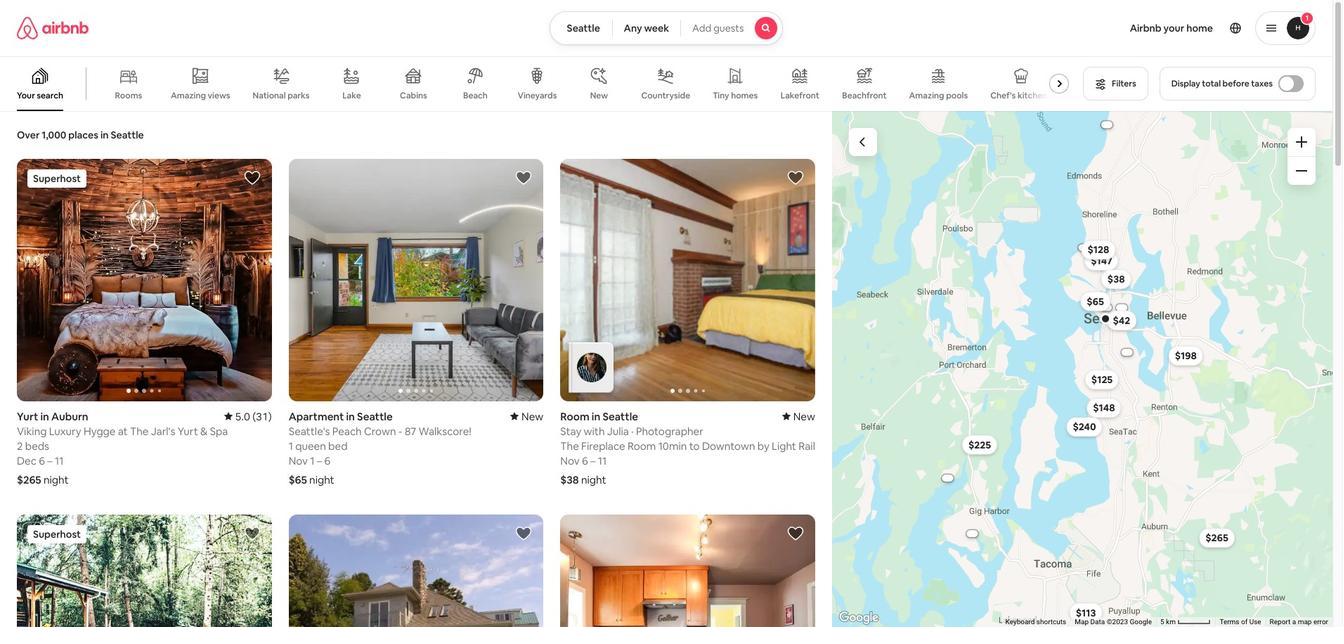 Task type: describe. For each thing, give the bounding box(es) containing it.
$42 button
[[1107, 311, 1137, 330]]

week
[[644, 22, 669, 34]]

homes
[[731, 90, 758, 101]]

viking
[[17, 424, 47, 438]]

map
[[1298, 618, 1312, 626]]

$265 inside $265 button
[[1206, 532, 1229, 544]]

the inside yurt in auburn viking luxury hygge at the jarl's yurt & spa 2 beds dec 6 – 11 $265 night
[[130, 424, 149, 438]]

nov inside "apartment in seattle seattle's peach crown - 87 walkscore! 1 queen bed nov 1 – 6 $65 night"
[[289, 454, 308, 467]]

beach
[[463, 90, 488, 101]]

$148 button
[[1087, 398, 1122, 418]]

spa
[[210, 424, 228, 438]]

$125
[[1092, 373, 1113, 386]]

$38 inside the room in seattle stay with julia · photographer the fireplace room 10min to downtown by light rail nov 6 – 11 $38 night
[[561, 473, 579, 486]]

5
[[1161, 618, 1165, 626]]

$240 button
[[1067, 417, 1103, 437]]

seattle down rooms
[[111, 129, 144, 141]]

add guests button
[[681, 11, 784, 45]]

seattle inside the room in seattle stay with julia · photographer the fireplace room 10min to downtown by light rail nov 6 – 11 $38 night
[[603, 410, 638, 423]]

over
[[17, 129, 40, 141]]

views
[[208, 90, 230, 101]]

$42
[[1113, 314, 1131, 327]]

airbnb your home
[[1130, 22, 1214, 34]]

filters
[[1112, 78, 1137, 89]]

5 km button
[[1157, 617, 1216, 627]]

amazing for amazing pools
[[909, 90, 945, 101]]

5.0
[[235, 410, 250, 423]]

add to wishlist: home in burien image
[[516, 525, 532, 542]]

keyboard shortcuts button
[[1006, 617, 1067, 627]]

5 km
[[1161, 618, 1178, 626]]

rail
[[799, 439, 816, 452]]

photographer
[[636, 424, 704, 438]]

hygge
[[84, 424, 116, 438]]

any week button
[[612, 11, 681, 45]]

87
[[405, 424, 416, 438]]

any
[[624, 22, 642, 34]]

amazing pools
[[909, 90, 968, 101]]

walkscore!
[[419, 424, 472, 438]]

0 horizontal spatial yurt
[[17, 410, 38, 423]]

guests
[[714, 22, 744, 34]]

night inside "apartment in seattle seattle's peach crown - 87 walkscore! 1 queen bed nov 1 – 6 $65 night"
[[309, 473, 334, 486]]

any week
[[624, 22, 669, 34]]

your
[[1164, 22, 1185, 34]]

11 inside yurt in auburn viking luxury hygge at the jarl's yurt & spa 2 beds dec 6 – 11 $265 night
[[55, 454, 64, 467]]

downtown
[[702, 439, 755, 452]]

10min
[[659, 439, 687, 452]]

$113 button
[[1070, 603, 1103, 623]]

new for apartment in seattle seattle's peach crown - 87 walkscore! 1 queen bed nov 1 – 6 $65 night
[[522, 410, 544, 423]]

seattle inside button
[[567, 22, 600, 34]]

add to wishlist: room in seattle image
[[787, 169, 804, 186]]

display total before taxes button
[[1160, 67, 1316, 101]]

apartment in seattle seattle's peach crown - 87 walkscore! 1 queen bed nov 1 – 6 $65 night
[[289, 410, 472, 486]]

google
[[1130, 618, 1152, 626]]

$240
[[1073, 421, 1097, 433]]

airbnb your home link
[[1122, 13, 1222, 43]]

$65 inside "apartment in seattle seattle's peach crown - 87 walkscore! 1 queen bed nov 1 – 6 $65 night"
[[289, 473, 307, 486]]

in for apartment in seattle
[[346, 410, 355, 423]]

6 for dec
[[39, 454, 45, 467]]

– inside yurt in auburn viking luxury hygge at the jarl's yurt & spa 2 beds dec 6 – 11 $265 night
[[47, 454, 53, 467]]

your search
[[17, 90, 63, 101]]

in right the places at the left top of page
[[100, 129, 109, 141]]

$125 button
[[1085, 370, 1119, 390]]

terms
[[1220, 618, 1240, 626]]

filters button
[[1084, 67, 1149, 101]]

taxes
[[1252, 78, 1273, 89]]

1 vertical spatial yurt
[[178, 424, 198, 438]]

airbnb
[[1130, 22, 1162, 34]]

queen
[[295, 439, 326, 452]]

seattle inside "apartment in seattle seattle's peach crown - 87 walkscore! 1 queen bed nov 1 – 6 $65 night"
[[357, 410, 393, 423]]

dec
[[17, 454, 37, 467]]

tiny homes
[[713, 90, 758, 101]]

night inside the room in seattle stay with julia · photographer the fireplace room 10min to downtown by light rail nov 6 – 11 $38 night
[[581, 473, 606, 486]]

$128
[[1088, 244, 1110, 256]]

vineyards
[[518, 90, 557, 101]]

pools
[[946, 90, 968, 101]]

over 1,000 places in seattle
[[17, 129, 144, 141]]

©2023
[[1107, 618, 1128, 626]]

places
[[68, 129, 98, 141]]

bed
[[328, 439, 348, 452]]

lakefront
[[781, 90, 820, 101]]

new place to stay image for apartment in seattle seattle's peach crown - 87 walkscore! 1 queen bed nov 1 – 6 $65 night
[[510, 410, 544, 423]]

with
[[584, 424, 605, 438]]

$265 button
[[1200, 528, 1235, 548]]

new for room in seattle stay with julia · photographer the fireplace room 10min to downtown by light rail nov 6 – 11 $38 night
[[794, 410, 816, 423]]

fireplace
[[581, 439, 625, 452]]

seattle button
[[550, 11, 613, 45]]

add to wishlist: yurt in auburn image
[[244, 169, 261, 186]]

amazing for amazing views
[[171, 90, 206, 101]]

before
[[1223, 78, 1250, 89]]

use
[[1250, 618, 1262, 626]]

at
[[118, 424, 128, 438]]

1 vertical spatial 1
[[289, 439, 293, 452]]

$128 button
[[1082, 240, 1116, 260]]

yurt in auburn viking luxury hygge at the jarl's yurt & spa 2 beds dec 6 – 11 $265 night
[[17, 410, 228, 486]]

$198
[[1175, 350, 1197, 362]]

amazing views
[[171, 90, 230, 101]]



Task type: vqa. For each thing, say whether or not it's contained in the screenshot.
1st Add to wishlist: Room in Seattle image from the bottom of the page
yes



Task type: locate. For each thing, give the bounding box(es) containing it.
3 night from the left
[[581, 473, 606, 486]]

1 vertical spatial $65
[[289, 473, 307, 486]]

report
[[1270, 618, 1291, 626]]

6
[[39, 454, 45, 467], [324, 454, 331, 467], [582, 454, 588, 467]]

national parks
[[253, 90, 310, 101]]

$65 down $38 button
[[1087, 295, 1104, 308]]

$265 inside yurt in auburn viking luxury hygge at the jarl's yurt & spa 2 beds dec 6 – 11 $265 night
[[17, 473, 41, 486]]

room down ·
[[628, 439, 656, 452]]

1 horizontal spatial amazing
[[909, 90, 945, 101]]

0 horizontal spatial 1
[[289, 439, 293, 452]]

0 vertical spatial 1
[[1306, 13, 1309, 22]]

– down beds at left
[[47, 454, 53, 467]]

2 horizontal spatial –
[[591, 454, 596, 467]]

lake
[[343, 90, 361, 101]]

of
[[1242, 618, 1248, 626]]

$147
[[1091, 254, 1113, 267]]

report a map error
[[1270, 618, 1329, 626]]

night down 'fireplace'
[[581, 473, 606, 486]]

display total before taxes
[[1172, 78, 1273, 89]]

0 horizontal spatial the
[[130, 424, 149, 438]]

1 horizontal spatial night
[[309, 473, 334, 486]]

beds
[[25, 439, 49, 452]]

add to wishlist: bus in tacoma image
[[244, 525, 261, 542]]

1 6 from the left
[[39, 454, 45, 467]]

0 horizontal spatial $265
[[17, 473, 41, 486]]

light
[[772, 439, 797, 452]]

the right at
[[130, 424, 149, 438]]

new place to stay image for room in seattle stay with julia · photographer the fireplace room 10min to downtown by light rail nov 6 – 11 $38 night
[[782, 410, 816, 423]]

new place to stay image
[[510, 410, 544, 423], [782, 410, 816, 423]]

night down queen at the left
[[309, 473, 334, 486]]

$147 button
[[1085, 251, 1119, 271]]

in for room in seattle
[[592, 410, 601, 423]]

2 6 from the left
[[324, 454, 331, 467]]

0 vertical spatial $38
[[1108, 273, 1125, 286]]

map
[[1075, 618, 1089, 626]]

$65 button
[[1081, 292, 1111, 311]]

1 horizontal spatial new place to stay image
[[782, 410, 816, 423]]

none search field containing seattle
[[550, 11, 784, 45]]

1 horizontal spatial nov
[[561, 454, 580, 467]]

a
[[1293, 618, 1297, 626]]

in up peach
[[346, 410, 355, 423]]

amazing left pools
[[909, 90, 945, 101]]

1 nov from the left
[[289, 454, 308, 467]]

&
[[200, 424, 208, 438]]

$65 inside $65 $38
[[1087, 295, 1104, 308]]

6 inside yurt in auburn viking luxury hygge at the jarl's yurt & spa 2 beds dec 6 – 11 $265 night
[[39, 454, 45, 467]]

keyboard shortcuts
[[1006, 618, 1067, 626]]

the down stay at the left of the page
[[561, 439, 579, 452]]

seattle left any
[[567, 22, 600, 34]]

6 for –
[[324, 454, 331, 467]]

0 horizontal spatial night
[[44, 473, 69, 486]]

$65 down queen at the left
[[289, 473, 307, 486]]

auburn
[[51, 410, 88, 423]]

google map
showing 20 stays. region
[[832, 111, 1333, 627]]

in up viking
[[40, 410, 49, 423]]

group containing amazing views
[[0, 56, 1075, 111]]

new
[[590, 90, 608, 101], [522, 410, 544, 423], [794, 410, 816, 423]]

1 vertical spatial the
[[561, 439, 579, 452]]

1 horizontal spatial $38
[[1108, 273, 1125, 286]]

data
[[1091, 618, 1105, 626]]

1 vertical spatial room
[[628, 439, 656, 452]]

1 horizontal spatial $65
[[1087, 295, 1104, 308]]

6 inside "apartment in seattle seattle's peach crown - 87 walkscore! 1 queen bed nov 1 – 6 $65 night"
[[324, 454, 331, 467]]

None search field
[[550, 11, 784, 45]]

in for yurt in auburn
[[40, 410, 49, 423]]

parks
[[288, 90, 310, 101]]

the inside the room in seattle stay with julia · photographer the fireplace room 10min to downtown by light rail nov 6 – 11 $38 night
[[561, 439, 579, 452]]

in inside yurt in auburn viking luxury hygge at the jarl's yurt & spa 2 beds dec 6 – 11 $265 night
[[40, 410, 49, 423]]

0 horizontal spatial $38
[[561, 473, 579, 486]]

shortcuts
[[1037, 618, 1067, 626]]

1 vertical spatial $38
[[561, 473, 579, 486]]

0 horizontal spatial new place to stay image
[[510, 410, 544, 423]]

night down beds at left
[[44, 473, 69, 486]]

– inside the room in seattle stay with julia · photographer the fireplace room 10min to downtown by light rail nov 6 – 11 $38 night
[[591, 454, 596, 467]]

0 vertical spatial $265
[[17, 473, 41, 486]]

countryside
[[642, 90, 691, 101]]

2 horizontal spatial new
[[794, 410, 816, 423]]

nov down stay at the left of the page
[[561, 454, 580, 467]]

report a map error link
[[1270, 618, 1329, 626]]

in up with
[[592, 410, 601, 423]]

beachfront
[[843, 90, 887, 101]]

nov down queen at the left
[[289, 454, 308, 467]]

cabins
[[400, 90, 427, 101]]

11 down 'fireplace'
[[598, 454, 607, 467]]

·
[[631, 424, 634, 438]]

$148
[[1093, 402, 1115, 414]]

1 horizontal spatial room
[[628, 439, 656, 452]]

1 horizontal spatial 11
[[598, 454, 607, 467]]

1 new place to stay image from the left
[[510, 410, 544, 423]]

zoom out image
[[1296, 165, 1308, 176]]

in inside "apartment in seattle seattle's peach crown - 87 walkscore! 1 queen bed nov 1 – 6 $65 night"
[[346, 410, 355, 423]]

3 6 from the left
[[582, 454, 588, 467]]

11 down luxury
[[55, 454, 64, 467]]

zoom in image
[[1296, 136, 1308, 148]]

2 night from the left
[[309, 473, 334, 486]]

0 horizontal spatial amazing
[[171, 90, 206, 101]]

tiny
[[713, 90, 730, 101]]

1,000
[[42, 129, 66, 141]]

2 nov from the left
[[561, 454, 580, 467]]

$38
[[1108, 273, 1125, 286], [561, 473, 579, 486]]

$225
[[969, 439, 991, 451]]

0 horizontal spatial 6
[[39, 454, 45, 467]]

seattle up crown
[[357, 410, 393, 423]]

yurt up viking
[[17, 410, 38, 423]]

1 horizontal spatial the
[[561, 439, 579, 452]]

error
[[1314, 618, 1329, 626]]

– inside "apartment in seattle seattle's peach crown - 87 walkscore! 1 queen bed nov 1 – 6 $65 night"
[[317, 454, 322, 467]]

$265
[[17, 473, 41, 486], [1206, 532, 1229, 544]]

0 vertical spatial room
[[561, 410, 590, 423]]

-
[[398, 424, 402, 438]]

2 new place to stay image from the left
[[782, 410, 816, 423]]

0 horizontal spatial $65
[[289, 473, 307, 486]]

seattle
[[567, 22, 600, 34], [111, 129, 144, 141], [357, 410, 393, 423], [603, 410, 638, 423]]

0 horizontal spatial 11
[[55, 454, 64, 467]]

2 vertical spatial 1
[[310, 454, 315, 467]]

night inside yurt in auburn viking luxury hygge at the jarl's yurt & spa 2 beds dec 6 – 11 $265 night
[[44, 473, 69, 486]]

1 horizontal spatial –
[[317, 454, 322, 467]]

profile element
[[800, 0, 1316, 56]]

1 11 from the left
[[55, 454, 64, 467]]

11 inside the room in seattle stay with julia · photographer the fireplace room 10min to downtown by light rail nov 6 – 11 $38 night
[[598, 454, 607, 467]]

rooms
[[115, 90, 142, 101]]

0 horizontal spatial nov
[[289, 454, 308, 467]]

1 night from the left
[[44, 473, 69, 486]]

$113
[[1076, 606, 1096, 619]]

chef's
[[991, 90, 1016, 101]]

2 horizontal spatial 6
[[582, 454, 588, 467]]

0 vertical spatial $65
[[1087, 295, 1104, 308]]

6 down 'fireplace'
[[582, 454, 588, 467]]

1 inside dropdown button
[[1306, 13, 1309, 22]]

seattle's
[[289, 424, 330, 438]]

kitchens
[[1018, 90, 1052, 101]]

google image
[[836, 609, 882, 627]]

total
[[1202, 78, 1221, 89]]

2 horizontal spatial 1
[[1306, 13, 1309, 22]]

1 horizontal spatial $265
[[1206, 532, 1229, 544]]

1 horizontal spatial yurt
[[178, 424, 198, 438]]

2 11 from the left
[[598, 454, 607, 467]]

nov inside the room in seattle stay with julia · photographer the fireplace room 10min to downtown by light rail nov 6 – 11 $38 night
[[561, 454, 580, 467]]

1 vertical spatial $265
[[1206, 532, 1229, 544]]

map data ©2023 google
[[1075, 618, 1152, 626]]

1 button
[[1256, 11, 1316, 45]]

– down queen at the left
[[317, 454, 322, 467]]

$225 button
[[962, 435, 998, 455]]

search
[[37, 90, 63, 101]]

km
[[1166, 618, 1176, 626]]

add to wishlist: apartment in seattle image
[[516, 169, 532, 186]]

stay
[[561, 424, 582, 438]]

– down 'fireplace'
[[591, 454, 596, 467]]

0 vertical spatial yurt
[[17, 410, 38, 423]]

room up stay at the left of the page
[[561, 410, 590, 423]]

(31)
[[252, 410, 272, 423]]

0 horizontal spatial new
[[522, 410, 544, 423]]

2
[[17, 439, 23, 452]]

1 horizontal spatial 6
[[324, 454, 331, 467]]

6 down bed
[[324, 454, 331, 467]]

1 horizontal spatial new
[[590, 90, 608, 101]]

yurt left &
[[178, 424, 198, 438]]

0 horizontal spatial –
[[47, 454, 53, 467]]

2 horizontal spatial night
[[581, 473, 606, 486]]

jarl's
[[151, 424, 175, 438]]

seattle up julia
[[603, 410, 638, 423]]

in inside the room in seattle stay with julia · photographer the fireplace room 10min to downtown by light rail nov 6 – 11 $38 night
[[592, 410, 601, 423]]

$38 button
[[1102, 269, 1132, 289]]

3 – from the left
[[591, 454, 596, 467]]

add guests
[[693, 22, 744, 34]]

peach
[[332, 424, 362, 438]]

1 horizontal spatial 1
[[310, 454, 315, 467]]

apartment
[[289, 410, 344, 423]]

11
[[55, 454, 64, 467], [598, 454, 607, 467]]

nov
[[289, 454, 308, 467], [561, 454, 580, 467]]

2 – from the left
[[317, 454, 322, 467]]

room in seattle stay with julia · photographer the fireplace room 10min to downtown by light rail nov 6 – 11 $38 night
[[561, 410, 816, 486]]

crown
[[364, 424, 396, 438]]

$38 inside $65 $38
[[1108, 273, 1125, 286]]

$38 down $147 button
[[1108, 273, 1125, 286]]

6 right dec
[[39, 454, 45, 467]]

0 horizontal spatial room
[[561, 410, 590, 423]]

1 – from the left
[[47, 454, 53, 467]]

5.0 out of 5 average rating,  31 reviews image
[[224, 410, 272, 423]]

6 inside the room in seattle stay with julia · photographer the fireplace room 10min to downtown by light rail nov 6 – 11 $38 night
[[582, 454, 588, 467]]

amazing left the views
[[171, 90, 206, 101]]

–
[[47, 454, 53, 467], [317, 454, 322, 467], [591, 454, 596, 467]]

by
[[758, 439, 770, 452]]

$38 down stay at the left of the page
[[561, 473, 579, 486]]

0 vertical spatial the
[[130, 424, 149, 438]]

julia
[[607, 424, 629, 438]]

add to wishlist: room in seattle image
[[787, 525, 804, 542]]

luxury
[[49, 424, 81, 438]]

group
[[0, 56, 1075, 111], [17, 159, 272, 401], [289, 159, 544, 401], [561, 159, 816, 401], [17, 514, 272, 627], [289, 514, 544, 627], [561, 514, 816, 627]]

terms of use
[[1220, 618, 1262, 626]]



